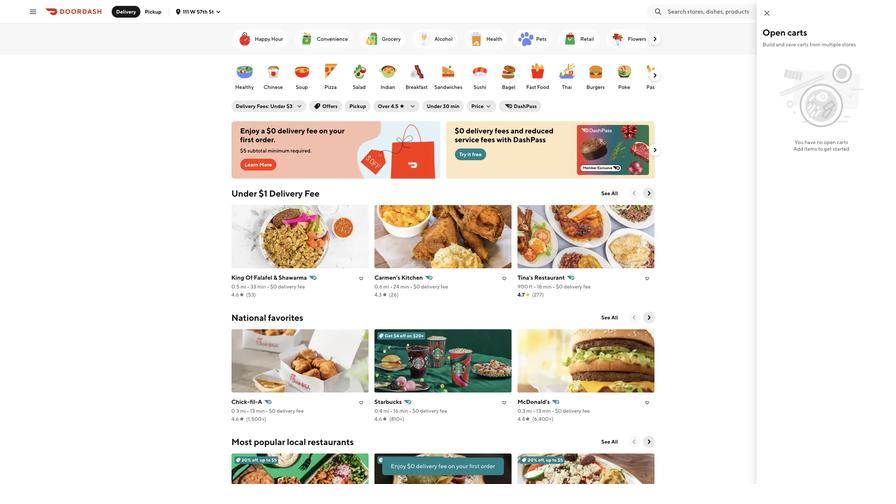 Task type: locate. For each thing, give the bounding box(es) containing it.
1 horizontal spatial first
[[470, 463, 480, 470]]

convenience
[[317, 36, 348, 42]]

1 vertical spatial pickup
[[350, 103, 366, 109]]

and up with
[[511, 127, 524, 135]]

2 20% from the left
[[528, 457, 538, 463]]

min right the '33'
[[257, 284, 266, 290]]

1 horizontal spatial click to add this store to your saved list image
[[643, 399, 652, 407]]

mi for king
[[241, 284, 246, 290]]

2 horizontal spatial up
[[546, 457, 552, 463]]

• right 16 on the bottom of the page
[[410, 408, 412, 414]]

your right $7
[[457, 463, 468, 470]]

1 vertical spatial previous button of carousel image
[[631, 438, 638, 446]]

1 off, from the left
[[252, 457, 259, 463]]

0 vertical spatial your
[[330, 127, 345, 135]]

dashpass inside button
[[514, 103, 537, 109]]

13
[[250, 408, 255, 414], [537, 408, 542, 414]]

under left $3
[[270, 103, 286, 109]]

fees left with
[[481, 135, 495, 144]]

4.6 down '0.5'
[[232, 292, 239, 298]]

hour
[[272, 36, 283, 42]]

3 see from the top
[[602, 439, 611, 445]]

mi for chick-
[[240, 408, 246, 414]]

fees
[[495, 127, 510, 135], [481, 135, 495, 144]]

under left the 30
[[427, 103, 442, 109]]

delivery inside button
[[116, 9, 136, 15]]

learn more button
[[240, 159, 277, 171]]

1 horizontal spatial off,
[[418, 457, 425, 463]]

2 vertical spatial see all
[[602, 439, 618, 445]]

carts inside "you have no open carts add items to get started"
[[837, 139, 849, 145]]

pickup button left '111'
[[141, 6, 166, 17]]

delivery for mcdonald's
[[563, 408, 582, 414]]

1 vertical spatial next button of carousel image
[[646, 190, 653, 197]]

0 horizontal spatial and
[[511, 127, 524, 135]]

fee for tina's restaurant
[[584, 284, 591, 290]]

0.3 mi • 13 min • $​0 delivery fee up (6,400+)
[[518, 408, 590, 414]]

all for restaurants
[[612, 439, 618, 445]]

multiple
[[822, 42, 842, 47]]

enjoy for enjoy $0 delivery fee on your first order
[[391, 463, 406, 470]]

2 vertical spatial see
[[602, 439, 611, 445]]

• up (1,500+) at the left
[[266, 408, 268, 414]]

2 0.3 mi • 13 min • $​0 delivery fee from the left
[[518, 408, 590, 414]]

• right ft
[[534, 284, 536, 290]]

on right off
[[407, 333, 412, 339]]

$0 delivery fees and reduced service fees with dashpass
[[455, 127, 554, 144]]

1 horizontal spatial and
[[776, 42, 785, 47]]

2 see from the top
[[602, 315, 611, 321]]

fee for king of falafel & shawarma
[[298, 284, 305, 290]]

restaurants
[[308, 437, 354, 447]]

delivery inside 'link'
[[269, 188, 303, 199]]

delivery for carmen's kitchen
[[421, 284, 440, 290]]

min for chick-fil-a
[[256, 408, 265, 414]]

111 w 57th st
[[183, 9, 214, 15]]

your down offers
[[330, 127, 345, 135]]

13 for mcdonald's
[[537, 408, 542, 414]]

0 vertical spatial all
[[612, 191, 618, 196]]

no
[[817, 139, 823, 145]]

1 vertical spatial first
[[470, 463, 480, 470]]

2 horizontal spatial delivery
[[269, 188, 303, 199]]

it
[[468, 152, 471, 157]]

add
[[794, 146, 804, 152]]

min down a
[[256, 408, 265, 414]]

2 vertical spatial delivery
[[269, 188, 303, 199]]

1 vertical spatial carts
[[798, 42, 809, 47]]

$0 inside the $0 delivery fees and reduced service fees with dashpass
[[455, 127, 465, 135]]

2 up from the left
[[426, 457, 431, 463]]

2 vertical spatial all
[[612, 439, 618, 445]]

min right 24
[[401, 284, 409, 290]]

carts up started
[[837, 139, 849, 145]]

0 vertical spatial on
[[319, 127, 328, 135]]

click to add this store to your saved list image
[[357, 274, 366, 283], [500, 274, 509, 283], [643, 274, 652, 283], [500, 399, 509, 407]]

1 horizontal spatial 0.3 mi • 13 min • $​0 delivery fee
[[518, 408, 590, 414]]

chinese
[[264, 84, 283, 90]]

0 horizontal spatial pickup
[[145, 9, 162, 15]]

1 all from the top
[[612, 191, 618, 196]]

soup
[[296, 84, 308, 90]]

enjoy inside enjoy a $0 delivery fee on your first order.
[[240, 127, 260, 135]]

0 vertical spatial previous button of carousel image
[[631, 190, 638, 197]]

0 horizontal spatial under
[[232, 188, 257, 199]]

13 up (1,500+) at the left
[[250, 408, 255, 414]]

min
[[451, 103, 460, 109], [257, 284, 266, 290], [401, 284, 409, 290], [543, 284, 552, 290], [256, 408, 265, 414], [400, 408, 408, 414], [543, 408, 551, 414]]

over
[[378, 103, 390, 109]]

0 vertical spatial see
[[602, 191, 611, 196]]

1 horizontal spatial on
[[407, 333, 412, 339]]

w
[[190, 9, 196, 15]]

dashpass down "fast"
[[514, 103, 537, 109]]

alcohol image
[[416, 30, 433, 48]]

3 off, from the left
[[538, 457, 545, 463]]

0 horizontal spatial first
[[240, 135, 254, 144]]

0 horizontal spatial 13
[[250, 408, 255, 414]]

0 vertical spatial enjoy
[[240, 127, 260, 135]]

try
[[460, 152, 467, 157]]

and left save
[[776, 42, 785, 47]]

carts right save
[[798, 42, 809, 47]]

see all link
[[597, 188, 623, 199], [597, 312, 623, 324], [597, 436, 623, 448]]

fee for mcdonald's
[[583, 408, 590, 414]]

$0 right a
[[267, 127, 276, 135]]

mi down chick-
[[240, 408, 246, 414]]

next button of carousel image
[[651, 35, 659, 43], [651, 146, 659, 154], [646, 314, 653, 321], [646, 438, 653, 446]]

popular
[[254, 437, 285, 447]]

0 horizontal spatial pickup button
[[141, 6, 166, 17]]

1 horizontal spatial pickup button
[[345, 100, 371, 112]]

min up (6,400+)
[[543, 408, 551, 414]]

0 vertical spatial delivery
[[116, 9, 136, 15]]

1 horizontal spatial enjoy
[[391, 463, 406, 470]]

1 vertical spatial your
[[457, 463, 468, 470]]

0.3 down chick-
[[232, 408, 239, 414]]

3 see all from the top
[[602, 439, 618, 445]]

0 horizontal spatial 0.3
[[232, 408, 239, 414]]

0.3 up 4.4
[[518, 408, 526, 414]]

pickup down salad
[[350, 103, 366, 109]]

1 click to add this store to your saved list image from the left
[[357, 399, 366, 407]]

retail
[[581, 36, 595, 42]]

2 horizontal spatial on
[[448, 463, 455, 470]]

off
[[400, 333, 406, 339]]

min right 16 on the bottom of the page
[[400, 408, 408, 414]]

all
[[612, 191, 618, 196], [612, 315, 618, 321], [612, 439, 618, 445]]

2 click to add this store to your saved list image from the left
[[643, 399, 652, 407]]

1 horizontal spatial delivery
[[236, 103, 256, 109]]

• down kitchen
[[410, 284, 413, 290]]

4.6
[[232, 292, 239, 298], [232, 416, 239, 422], [375, 416, 382, 422]]

$​0 for restaurant
[[556, 284, 563, 290]]

offers
[[322, 103, 338, 109]]

4.6 down chick-
[[232, 416, 239, 422]]

•
[[247, 284, 250, 290], [267, 284, 269, 290], [390, 284, 393, 290], [410, 284, 413, 290], [534, 284, 536, 290], [553, 284, 555, 290], [247, 408, 249, 414], [266, 408, 268, 414], [390, 408, 393, 414], [410, 408, 412, 414], [533, 408, 536, 414], [552, 408, 554, 414]]

0 vertical spatial dashpass
[[514, 103, 537, 109]]

over 4.5
[[378, 103, 399, 109]]

0.3 mi • 13 min • $​0 delivery fee
[[232, 408, 304, 414], [518, 408, 590, 414]]

$0 up service
[[455, 127, 465, 135]]

order
[[481, 463, 496, 470]]

dashpass inside the $0 delivery fees and reduced service fees with dashpass
[[514, 135, 546, 144]]

tina's restaurant
[[518, 274, 565, 281]]

0 horizontal spatial off,
[[252, 457, 259, 463]]

min right the 30
[[451, 103, 460, 109]]

under left $1
[[232, 188, 257, 199]]

2 horizontal spatial off,
[[538, 457, 545, 463]]

1 vertical spatial see
[[602, 315, 611, 321]]

fast food
[[527, 84, 550, 90]]

min right 18
[[543, 284, 552, 290]]

1 horizontal spatial 0.3
[[518, 408, 526, 414]]

under inside 'link'
[[232, 188, 257, 199]]

1 horizontal spatial 13
[[537, 408, 542, 414]]

click to add this store to your saved list image
[[357, 399, 366, 407], [643, 399, 652, 407]]

• down chick-fil-a
[[247, 408, 249, 414]]

1 0.3 from the left
[[232, 408, 239, 414]]

minimum
[[268, 148, 290, 154]]

items
[[805, 146, 818, 152]]

0 horizontal spatial 0.3 mi • 13 min • $​0 delivery fee
[[232, 408, 304, 414]]

pizza
[[325, 84, 337, 90]]

0 horizontal spatial on
[[319, 127, 328, 135]]

$​0 for kitchen
[[414, 284, 420, 290]]

pickup button down salad
[[345, 100, 371, 112]]

1 13 from the left
[[250, 408, 255, 414]]

1 horizontal spatial 20%
[[528, 457, 538, 463]]

3 see all link from the top
[[597, 436, 623, 448]]

1 vertical spatial pickup button
[[345, 100, 371, 112]]

0 horizontal spatial your
[[330, 127, 345, 135]]

• left 24
[[390, 284, 393, 290]]

0 horizontal spatial 20%
[[242, 457, 251, 463]]

min inside button
[[451, 103, 460, 109]]

20% off, up to $5
[[242, 457, 277, 463], [528, 457, 563, 463]]

thai
[[562, 84, 572, 90]]

1 see all link from the top
[[597, 188, 623, 199]]

2 vertical spatial carts
[[837, 139, 849, 145]]

1 see all from the top
[[602, 191, 618, 196]]

on down offers button
[[319, 127, 328, 135]]

starbucks
[[375, 399, 402, 406]]

mi right 0.6
[[384, 284, 389, 290]]

0 horizontal spatial delivery
[[116, 9, 136, 15]]

health link
[[465, 29, 507, 49]]

1 vertical spatial dashpass
[[514, 135, 546, 144]]

1 vertical spatial see all
[[602, 315, 618, 321]]

30%
[[408, 457, 417, 463]]

0 vertical spatial next button of carousel image
[[651, 72, 659, 79]]

2 horizontal spatial $5
[[558, 457, 563, 463]]

2 13 from the left
[[537, 408, 542, 414]]

&
[[274, 274, 278, 281]]

1 0.3 mi • 13 min • $​0 delivery fee from the left
[[232, 408, 304, 414]]

• left 16 on the bottom of the page
[[390, 408, 393, 414]]

1 horizontal spatial $5
[[272, 457, 277, 463]]

111
[[183, 9, 189, 15]]

pickup
[[145, 9, 162, 15], [350, 103, 366, 109]]

on right $7
[[448, 463, 455, 470]]

1 see from the top
[[602, 191, 611, 196]]

$0
[[267, 127, 276, 135], [455, 127, 465, 135], [407, 463, 415, 470]]

0.3 mi • 13 min • $​0 delivery fee down a
[[232, 408, 304, 414]]

1 horizontal spatial 20% off, up to $5
[[528, 457, 563, 463]]

dashpass down reduced
[[514, 135, 546, 144]]

required.
[[291, 148, 312, 154]]

first left order
[[470, 463, 480, 470]]

a
[[261, 127, 265, 135]]

$7
[[438, 457, 443, 463]]

0 horizontal spatial enjoy
[[240, 127, 260, 135]]

$5
[[240, 148, 247, 154], [272, 457, 277, 463], [558, 457, 563, 463]]

13 up (6,400+)
[[537, 408, 542, 414]]

close image
[[763, 9, 772, 18]]

see for restaurants
[[602, 439, 611, 445]]

enjoy left '30%'
[[391, 463, 406, 470]]

2 vertical spatial see all link
[[597, 436, 623, 448]]

enjoy
[[240, 127, 260, 135], [391, 463, 406, 470]]

carts up save
[[788, 27, 808, 38]]

1 horizontal spatial under
[[270, 103, 286, 109]]

next button of carousel image
[[651, 72, 659, 79], [646, 190, 653, 197]]

3 up from the left
[[546, 457, 552, 463]]

18
[[537, 284, 542, 290]]

fee
[[307, 127, 318, 135], [298, 284, 305, 290], [441, 284, 448, 290], [584, 284, 591, 290], [296, 408, 304, 414], [440, 408, 448, 414], [583, 408, 590, 414], [439, 463, 447, 470]]

happy
[[255, 36, 270, 42]]

1 vertical spatial see all link
[[597, 312, 623, 324]]

$​0 for of
[[270, 284, 277, 290]]

first
[[240, 135, 254, 144], [470, 463, 480, 470]]

2 0.3 from the left
[[518, 408, 526, 414]]

min for carmen's kitchen
[[401, 284, 409, 290]]

price
[[472, 103, 484, 109]]

under inside button
[[427, 103, 442, 109]]

1 vertical spatial delivery
[[236, 103, 256, 109]]

see all link for fee
[[597, 188, 623, 199]]

5pm:
[[396, 457, 407, 463]]

24
[[394, 284, 400, 290]]

0 horizontal spatial up
[[260, 457, 265, 463]]

0 vertical spatial first
[[240, 135, 254, 144]]

• down king of falafel & shawarma
[[267, 284, 269, 290]]

mi right '0.5'
[[241, 284, 246, 290]]

your
[[330, 127, 345, 135], [457, 463, 468, 470]]

1 vertical spatial enjoy
[[391, 463, 406, 470]]

1 vertical spatial and
[[511, 127, 524, 135]]

see all
[[602, 191, 618, 196], [602, 315, 618, 321], [602, 439, 618, 445]]

0 horizontal spatial $0
[[267, 127, 276, 135]]

1 20% from the left
[[242, 457, 251, 463]]

$0 right 5pm:
[[407, 463, 415, 470]]

1 vertical spatial fees
[[481, 135, 495, 144]]

enjoy left a
[[240, 127, 260, 135]]

0 vertical spatial see all
[[602, 191, 618, 196]]

indian
[[381, 84, 396, 90]]

restaurant
[[535, 274, 565, 281]]

1 previous button of carousel image from the top
[[631, 190, 638, 197]]

0 vertical spatial see all link
[[597, 188, 623, 199]]

click to add this store to your saved list image for chick-fil-a
[[357, 399, 366, 407]]

to
[[819, 146, 824, 152], [266, 457, 271, 463], [432, 457, 437, 463], [553, 457, 557, 463]]

2 horizontal spatial under
[[427, 103, 442, 109]]

of
[[246, 274, 253, 281]]

pickup button
[[141, 6, 166, 17], [345, 100, 371, 112]]

1 horizontal spatial up
[[426, 457, 431, 463]]

1 vertical spatial all
[[612, 315, 618, 321]]

a
[[258, 399, 262, 406]]

click to add this store to your saved list image for of
[[357, 274, 366, 283]]

(26)
[[389, 292, 399, 298]]

$3
[[287, 103, 293, 109]]

delivery fees: under $3
[[236, 103, 293, 109]]

2 horizontal spatial $0
[[455, 127, 465, 135]]

0 horizontal spatial click to add this store to your saved list image
[[357, 399, 366, 407]]

build
[[763, 42, 775, 47]]

mi down mcdonald's
[[527, 408, 532, 414]]

see for fee
[[602, 191, 611, 196]]

first up subtotal
[[240, 135, 254, 144]]

min for mcdonald's
[[543, 408, 551, 414]]

2 previous button of carousel image from the top
[[631, 438, 638, 446]]

$0 inside enjoy a $0 delivery fee on your first order.
[[267, 127, 276, 135]]

see all for fee
[[602, 191, 618, 196]]

fees up with
[[495, 127, 510, 135]]

enjoy for enjoy a $0 delivery fee on your first order.
[[240, 127, 260, 135]]

click to add this store to your saved list image for restaurant
[[643, 274, 652, 283]]

mi
[[241, 284, 246, 290], [384, 284, 389, 290], [240, 408, 246, 414], [384, 408, 389, 414], [527, 408, 532, 414]]

pickup right delivery button
[[145, 9, 162, 15]]

previous button of carousel image
[[631, 190, 638, 197], [631, 438, 638, 446]]

3 all from the top
[[612, 439, 618, 445]]

0 horizontal spatial 20% off, up to $5
[[242, 457, 277, 463]]

open menu image
[[29, 7, 38, 16]]



Task type: vqa. For each thing, say whether or not it's contained in the screenshot.


Task type: describe. For each thing, give the bounding box(es) containing it.
convenience image
[[298, 30, 316, 48]]

$20+
[[413, 333, 424, 339]]

alcohol
[[435, 36, 453, 42]]

0.6
[[375, 284, 383, 290]]

delivery for starbucks
[[420, 408, 439, 414]]

13 for chick-fil-a
[[250, 408, 255, 414]]

fee for starbucks
[[440, 408, 448, 414]]

previous button of carousel image for most popular local restaurants
[[631, 438, 638, 446]]

4.6 for under
[[232, 292, 239, 298]]

900 ft • 18 min • $​0 delivery fee
[[518, 284, 591, 290]]

2 see all from the top
[[602, 315, 618, 321]]

on inside enjoy a $0 delivery fee on your first order.
[[319, 127, 328, 135]]

1 up from the left
[[260, 457, 265, 463]]

33
[[251, 284, 256, 290]]

click to add this store to your saved list image for mcdonald's
[[643, 399, 652, 407]]

favorites
[[268, 313, 304, 323]]

flowers image
[[609, 30, 627, 48]]

0.5 mi • 33 min • $​0 delivery fee
[[232, 284, 305, 290]]

until
[[385, 457, 395, 463]]

you have no open carts add items to get started
[[794, 139, 850, 152]]

king
[[232, 274, 244, 281]]

2 see all link from the top
[[597, 312, 623, 324]]

900
[[518, 284, 528, 290]]

min for tina's restaurant
[[543, 284, 552, 290]]

all for fee
[[612, 191, 618, 196]]

4.6 for national
[[232, 416, 239, 422]]

0.3 for chick-fil-a
[[232, 408, 239, 414]]

to inside "you have no open carts add items to get started"
[[819, 146, 824, 152]]

health image
[[468, 30, 485, 48]]

try it free button
[[455, 149, 487, 160]]

2 off, from the left
[[418, 457, 425, 463]]

burgers
[[587, 84, 605, 90]]

kitchen
[[402, 274, 423, 281]]

national favorites link
[[232, 312, 304, 324]]

mcdonald's
[[518, 399, 550, 406]]

pets
[[536, 36, 547, 42]]

most
[[232, 437, 252, 447]]

dashpass button
[[500, 100, 542, 112]]

(6,400+)
[[533, 416, 554, 422]]

0.3 mi • 13 min • $​0 delivery fee for chick-fil-a
[[232, 408, 304, 414]]

breakfast
[[406, 84, 428, 90]]

1 20% off, up to $5 from the left
[[242, 457, 277, 463]]

0 vertical spatial pickup
[[145, 9, 162, 15]]

2 20% off, up to $5 from the left
[[528, 457, 563, 463]]

0 vertical spatial carts
[[788, 27, 808, 38]]

under for under $1 delivery fee
[[232, 188, 257, 199]]

min for starbucks
[[400, 408, 408, 414]]

delivery for delivery fees: under $3
[[236, 103, 256, 109]]

57th
[[197, 9, 208, 15]]

fast
[[527, 84, 537, 90]]

$1
[[259, 188, 268, 199]]

grocery link
[[360, 29, 405, 49]]

0.3 for mcdonald's
[[518, 408, 526, 414]]

carmen's
[[375, 274, 400, 281]]

0 vertical spatial and
[[776, 42, 785, 47]]

delivery for tina's restaurant
[[564, 284, 583, 290]]

• down restaurant
[[553, 284, 555, 290]]

open
[[824, 139, 836, 145]]

ft
[[529, 284, 533, 290]]

until 5pm: 30% off, up to $7
[[385, 457, 443, 463]]

4.6 down 0.4
[[375, 416, 382, 422]]

king of falafel & shawarma
[[232, 274, 307, 281]]

(810+)
[[390, 416, 404, 422]]

fee for chick-fil-a
[[296, 408, 304, 414]]

chick-fil-a
[[232, 399, 262, 406]]

retail image
[[562, 30, 579, 48]]

happy hour
[[255, 36, 283, 42]]

happy hour image
[[236, 30, 254, 48]]

30
[[443, 103, 450, 109]]

order.
[[256, 135, 276, 144]]

over 4.5 button
[[374, 100, 420, 112]]

4.3
[[375, 292, 382, 298]]

st
[[209, 9, 214, 15]]

chick-
[[232, 399, 250, 406]]

open
[[763, 27, 786, 38]]

your inside enjoy a $0 delivery fee on your first order.
[[330, 127, 345, 135]]

most popular local restaurants
[[232, 437, 354, 447]]

(277)
[[532, 292, 544, 298]]

click to add this store to your saved list image for kitchen
[[500, 274, 509, 283]]

1 horizontal spatial $0
[[407, 463, 415, 470]]

• left the '33'
[[247, 284, 250, 290]]

2 all from the top
[[612, 315, 618, 321]]

try it free
[[460, 152, 482, 157]]

you
[[795, 139, 804, 145]]

enjoy a $0 delivery fee on your first order.
[[240, 127, 345, 144]]

grocery
[[382, 36, 401, 42]]

national favorites
[[232, 313, 304, 323]]

min for king of falafel & shawarma
[[257, 284, 266, 290]]

started
[[833, 146, 850, 152]]

0.3 mi • 13 min • $​0 delivery fee for mcdonald's
[[518, 408, 590, 414]]

and inside the $0 delivery fees and reduced service fees with dashpass
[[511, 127, 524, 135]]

16
[[394, 408, 399, 414]]

carmen's kitchen
[[375, 274, 423, 281]]

previous button of carousel image for under $1 delivery fee
[[631, 190, 638, 197]]

delivery inside enjoy a $0 delivery fee on your first order.
[[278, 127, 305, 135]]

learn
[[245, 162, 258, 168]]

0.4 mi • 16 min • $​0 delivery fee
[[375, 408, 448, 414]]

see all link for restaurants
[[597, 436, 623, 448]]

• up (6,400+)
[[552, 408, 554, 414]]

first inside enjoy a $0 delivery fee on your first order.
[[240, 135, 254, 144]]

delivery for chick-fil-a
[[277, 408, 295, 414]]

free
[[472, 152, 482, 157]]

0 horizontal spatial $5
[[240, 148, 247, 154]]

get
[[825, 146, 832, 152]]

previous button of carousel image
[[631, 314, 638, 321]]

1 horizontal spatial your
[[457, 463, 468, 470]]

mi right 0.4
[[384, 408, 389, 414]]

under 30 min button
[[423, 100, 464, 112]]

enjoy $0 delivery fee on your first order
[[391, 463, 496, 470]]

$5 subtotal minimum required.
[[240, 148, 312, 154]]

salad
[[353, 84, 366, 90]]

mi for carmen's
[[384, 284, 389, 290]]

delivery inside the $0 delivery fees and reduced service fees with dashpass
[[466, 127, 494, 135]]

1 horizontal spatial pickup
[[350, 103, 366, 109]]

under for under 30 min
[[427, 103, 442, 109]]

local
[[287, 437, 306, 447]]

fees:
[[257, 103, 269, 109]]

4.5
[[391, 103, 399, 109]]

0 vertical spatial fees
[[495, 127, 510, 135]]

1 vertical spatial on
[[407, 333, 412, 339]]

delivery for king of falafel & shawarma
[[278, 284, 297, 290]]

$​0 for fil-
[[269, 408, 276, 414]]

delivery for delivery
[[116, 9, 136, 15]]

fee inside enjoy a $0 delivery fee on your first order.
[[307, 127, 318, 135]]

• down mcdonald's
[[533, 408, 536, 414]]

learn more
[[245, 162, 272, 168]]

price button
[[467, 100, 497, 112]]

0 vertical spatial pickup button
[[141, 6, 166, 17]]

health
[[487, 36, 503, 42]]

pets image
[[517, 30, 535, 48]]

sushi
[[474, 84, 487, 90]]

4.7
[[518, 292, 525, 298]]

4.4
[[518, 416, 525, 422]]

under $1 delivery fee
[[232, 188, 320, 199]]

under $1 delivery fee link
[[232, 188, 320, 199]]

fee for carmen's kitchen
[[441, 284, 448, 290]]

(1,500+)
[[246, 416, 266, 422]]

2 vertical spatial on
[[448, 463, 455, 470]]

grocery image
[[363, 30, 381, 48]]

from
[[810, 42, 821, 47]]

0.4
[[375, 408, 383, 414]]

delivery button
[[112, 6, 141, 17]]

see all for restaurants
[[602, 439, 618, 445]]

flowers link
[[606, 29, 651, 49]]



